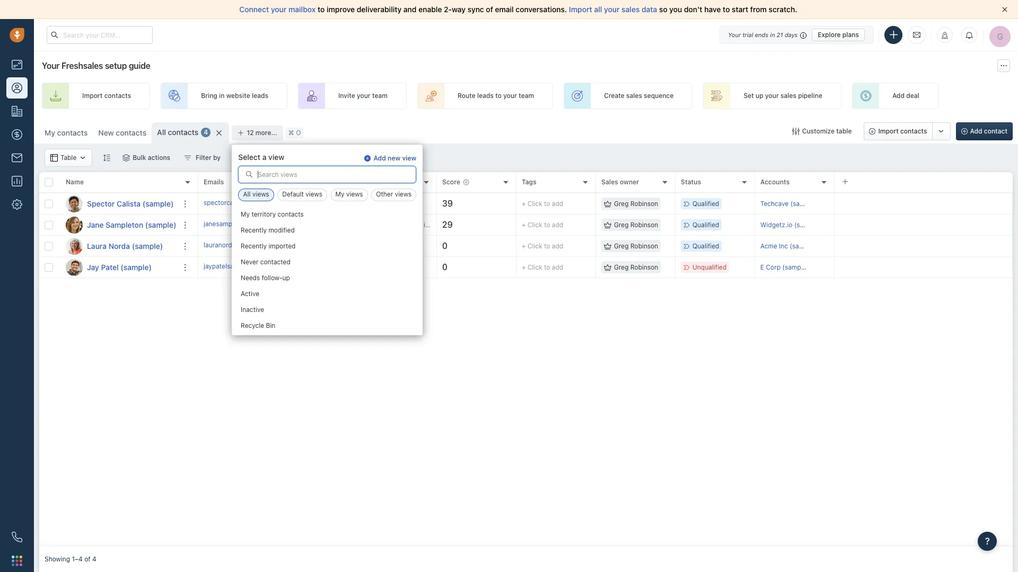 Task type: vqa. For each thing, say whether or not it's contained in the screenshot.
All deals link
no



Task type: locate. For each thing, give the bounding box(es) containing it.
4 greg from the top
[[614, 264, 629, 271]]

sync
[[468, 5, 484, 14]]

your left the trial on the top right of the page
[[728, 31, 741, 38]]

1 vertical spatial import contacts
[[878, 127, 927, 135]]

1 horizontal spatial my
[[241, 211, 250, 219]]

new
[[98, 128, 114, 137]]

greg for acme inc (sample)
[[614, 242, 629, 250]]

1 horizontal spatial your
[[728, 31, 741, 38]]

e
[[760, 264, 764, 271]]

freshsales
[[61, 61, 103, 71]]

view right new
[[402, 154, 416, 162]]

0 vertical spatial in
[[770, 31, 775, 38]]

default views button
[[277, 189, 327, 202]]

don't
[[684, 5, 702, 14]]

greg for e corp (sample)
[[614, 264, 629, 271]]

2 0 from the top
[[442, 263, 448, 272]]

import down your freshsales setup guide
[[82, 92, 103, 100]]

1 vertical spatial recently
[[241, 243, 267, 251]]

0 horizontal spatial view
[[268, 153, 284, 162]]

views up the spectorcalista@gmail.com 3684945781 on the top left of the page
[[252, 191, 269, 199]]

work
[[283, 178, 299, 186]]

3 qualified from the top
[[693, 242, 719, 250]]

1 horizontal spatial team
[[519, 92, 534, 100]]

2 horizontal spatial import
[[878, 127, 899, 135]]

view right a on the top left of page
[[268, 153, 284, 162]]

your right all
[[604, 5, 620, 14]]

of right 1–4
[[84, 556, 90, 564]]

acme
[[760, 242, 777, 250]]

jaypatelsample@gmail.com + click to add
[[204, 262, 325, 270]]

import left all
[[569, 5, 592, 14]]

greg for techcave (sample)
[[614, 200, 629, 208]]

my inside button
[[335, 191, 344, 199]]

leads right route
[[477, 92, 494, 100]]

2 greg from the top
[[614, 221, 629, 229]]

connect
[[239, 5, 269, 14]]

2 greg robinson from the top
[[614, 221, 658, 229]]

4 greg robinson from the top
[[614, 264, 658, 271]]

press space to select this row. row containing 29
[[198, 215, 1013, 236]]

2 cell from the top
[[835, 215, 1013, 235]]

patel
[[101, 263, 119, 272]]

style_myh0__igzzd8unmi image
[[103, 154, 110, 161]]

views inside button
[[395, 191, 412, 199]]

2 recently from the top
[[241, 243, 267, 251]]

new contacts
[[98, 128, 146, 137]]

1 horizontal spatial import
[[569, 5, 592, 14]]

(sample) inside laura norda (sample) link
[[132, 242, 163, 251]]

1 horizontal spatial in
[[770, 31, 775, 38]]

1 horizontal spatial up
[[756, 92, 764, 100]]

1 vertical spatial j image
[[66, 259, 83, 276]]

actions
[[148, 154, 170, 162]]

12
[[247, 129, 254, 137]]

modified
[[269, 227, 295, 235]]

4 robinson from the top
[[630, 264, 658, 271]]

1 horizontal spatial of
[[486, 5, 493, 14]]

my down search views search box
[[335, 191, 344, 199]]

(sample) right calista
[[143, 199, 174, 208]]

needs follow-up
[[241, 274, 290, 282]]

views
[[252, 191, 269, 199], [306, 191, 322, 199], [346, 191, 363, 199], [395, 191, 412, 199]]

next
[[363, 178, 377, 186]]

my for my contacts
[[45, 128, 55, 137]]

0 vertical spatial import contacts
[[82, 92, 131, 100]]

0 horizontal spatial all
[[157, 128, 166, 137]]

2 leads from the left
[[477, 92, 494, 100]]

add left contact
[[970, 127, 982, 135]]

acme inc (sample) link
[[760, 242, 816, 250]]

(sample) down jane sampleton (sample) link
[[132, 242, 163, 251]]

all up "actions"
[[157, 128, 166, 137]]

1 horizontal spatial leads
[[477, 92, 494, 100]]

container_wx8msf4aqz5i3rn1 image inside customize table button
[[792, 128, 800, 135]]

press space to select this row. row containing 39
[[198, 194, 1013, 215]]

(sample) inside jay patel (sample) link
[[121, 263, 152, 272]]

bulk
[[133, 154, 146, 162]]

0 vertical spatial 4
[[204, 129, 208, 137]]

next activity
[[363, 178, 402, 186]]

Search views search field
[[239, 167, 416, 183]]

press space to select this row. row containing spector calista (sample)
[[39, 194, 198, 215]]

of right sync
[[486, 5, 493, 14]]

import down the add deal link
[[878, 127, 899, 135]]

filter by
[[196, 154, 221, 162]]

0 vertical spatial import
[[569, 5, 592, 14]]

(sample) for spector calista (sample)
[[143, 199, 174, 208]]

(sample) for jay patel (sample)
[[121, 263, 152, 272]]

janesampleton@gmail.com link
[[204, 219, 284, 231]]

name
[[66, 178, 84, 186]]

(sample) down laura norda (sample) link
[[121, 263, 152, 272]]

bulk actions button
[[116, 149, 177, 167]]

add for spectorcalista@gmail.com 3684945781
[[552, 200, 563, 208]]

(sample) right 'inc'
[[790, 242, 816, 250]]

import contacts inside import contacts 'button'
[[878, 127, 927, 135]]

press space to select this row. row containing laura norda (sample)
[[39, 236, 198, 257]]

1 vertical spatial up
[[283, 274, 290, 282]]

views down activity at the left
[[395, 191, 412, 199]]

4 cell from the top
[[835, 257, 1013, 278]]

0 vertical spatial up
[[756, 92, 764, 100]]

jane
[[87, 220, 104, 229]]

0 vertical spatial qualified
[[693, 200, 719, 208]]

0 vertical spatial j image
[[66, 217, 83, 234]]

import contacts inside import contacts link
[[82, 92, 131, 100]]

what's new image
[[941, 32, 949, 39]]

send email image
[[913, 30, 921, 39]]

team
[[372, 92, 388, 100], [519, 92, 534, 100]]

greg robinson for e corp (sample)
[[614, 264, 658, 271]]

click for janesampleton@gmail.com 3684932360
[[528, 221, 542, 229]]

1 horizontal spatial all
[[243, 191, 251, 199]]

row group
[[39, 194, 198, 278], [198, 194, 1013, 278]]

cell
[[835, 194, 1013, 214], [835, 215, 1013, 235], [835, 236, 1013, 257], [835, 257, 1013, 278]]

1 greg from the top
[[614, 200, 629, 208]]

views down next
[[346, 191, 363, 199]]

0 vertical spatial of
[[486, 5, 493, 14]]

customize
[[802, 127, 835, 135]]

contacts right new
[[116, 128, 146, 137]]

name row
[[39, 172, 198, 194]]

so
[[659, 5, 668, 14]]

container_wx8msf4aqz5i3rn1 image
[[792, 128, 800, 135], [50, 154, 58, 162], [79, 154, 87, 162], [604, 200, 611, 208], [604, 221, 611, 229]]

import contacts button
[[864, 123, 933, 141]]

0 horizontal spatial import contacts
[[82, 92, 131, 100]]

grid
[[39, 171, 1013, 547]]

0 horizontal spatial your
[[42, 61, 60, 71]]

new contacts button
[[93, 123, 152, 144], [98, 128, 146, 137]]

2 + click to add from the top
[[522, 221, 563, 229]]

all inside button
[[243, 191, 251, 199]]

(sample) for jane sampleton (sample)
[[145, 220, 176, 229]]

1 horizontal spatial import contacts
[[878, 127, 927, 135]]

2 qualified from the top
[[693, 221, 719, 229]]

contacts up table
[[57, 128, 88, 137]]

2 team from the left
[[519, 92, 534, 100]]

4 up filter by
[[204, 129, 208, 137]]

view
[[268, 153, 284, 162], [402, 154, 416, 162]]

2 row group from the left
[[198, 194, 1013, 278]]

j image left jane
[[66, 217, 83, 234]]

recently up lauranordasample@gmail.com
[[241, 227, 267, 235]]

⌘ o
[[288, 129, 301, 137]]

contacts down deal
[[900, 127, 927, 135]]

import contacts down add deal
[[878, 127, 927, 135]]

press space to select this row. row containing jane sampleton (sample)
[[39, 215, 198, 236]]

add deal
[[892, 92, 919, 100]]

1 vertical spatial import
[[82, 92, 103, 100]]

0 vertical spatial your
[[728, 31, 741, 38]]

1 robinson from the top
[[630, 200, 658, 208]]

in
[[770, 31, 775, 38], [219, 92, 225, 100]]

1 leads from the left
[[252, 92, 268, 100]]

never
[[241, 259, 259, 266]]

4 + click to add from the top
[[522, 264, 563, 271]]

4 right 1–4
[[92, 556, 96, 564]]

explore plans
[[818, 30, 859, 38]]

deliverability
[[357, 5, 402, 14]]

1 vertical spatial your
[[42, 61, 60, 71]]

route leads to your team
[[458, 92, 534, 100]]

up down contacted
[[283, 274, 290, 282]]

up right set
[[756, 92, 764, 100]]

(sample) right sampleton
[[145, 220, 176, 229]]

import inside import contacts link
[[82, 92, 103, 100]]

invite
[[338, 92, 355, 100]]

1 horizontal spatial view
[[402, 154, 416, 162]]

2 vertical spatial qualified
[[693, 242, 719, 250]]

import contacts link
[[42, 83, 150, 109]]

0 horizontal spatial import
[[82, 92, 103, 100]]

sales left pipeline
[[781, 92, 796, 100]]

click
[[528, 200, 542, 208], [528, 221, 542, 229], [528, 242, 542, 250], [289, 262, 304, 270], [528, 264, 542, 271]]

improve
[[327, 5, 355, 14]]

leads inside "link"
[[477, 92, 494, 100]]

add contact
[[970, 127, 1008, 135]]

needs
[[241, 274, 260, 282]]

0
[[442, 241, 448, 251], [442, 263, 448, 272]]

add down other
[[369, 200, 380, 208]]

0 vertical spatial all
[[157, 128, 166, 137]]

team inside "link"
[[519, 92, 534, 100]]

(sample) inside jane sampleton (sample) link
[[145, 220, 176, 229]]

1 vertical spatial qualified
[[693, 221, 719, 229]]

your for your freshsales setup guide
[[42, 61, 60, 71]]

1 j image from the top
[[66, 217, 83, 234]]

3 views from the left
[[346, 191, 363, 199]]

in right bring
[[219, 92, 225, 100]]

add new view
[[374, 154, 416, 162]]

0 horizontal spatial my
[[45, 128, 55, 137]]

4 inside all contacts 4
[[204, 129, 208, 137]]

0 vertical spatial recently
[[241, 227, 267, 235]]

1 views from the left
[[252, 191, 269, 199]]

your left freshsales
[[42, 61, 60, 71]]

and
[[404, 5, 417, 14]]

all for contacts
[[157, 128, 166, 137]]

press space to select this row. row containing jay patel (sample)
[[39, 257, 198, 278]]

+ add task
[[363, 200, 395, 208]]

+ for janesampleton@gmail.com
[[522, 221, 526, 229]]

1 0 from the top
[[442, 241, 448, 251]]

create sales sequence
[[604, 92, 674, 100]]

robinson
[[630, 200, 658, 208], [630, 221, 658, 229], [630, 242, 658, 250], [630, 264, 658, 271]]

0 horizontal spatial team
[[372, 92, 388, 100]]

enable
[[419, 5, 442, 14]]

widgetz.io
[[760, 221, 793, 229]]

press space to select this row. row
[[39, 194, 198, 215], [198, 194, 1013, 215], [39, 215, 198, 236], [198, 215, 1013, 236], [39, 236, 198, 257], [198, 236, 1013, 257], [39, 257, 198, 278], [198, 257, 1013, 278]]

up inside set up your sales pipeline link
[[756, 92, 764, 100]]

my up table popup button
[[45, 128, 55, 137]]

in left 21
[[770, 31, 775, 38]]

4167348672
[[283, 241, 321, 249]]

+ for lauranordasample@gmail.com
[[522, 242, 526, 250]]

1 recently from the top
[[241, 227, 267, 235]]

norda
[[109, 242, 130, 251]]

jay patel (sample) link
[[87, 262, 152, 273]]

bring in website leads
[[201, 92, 268, 100]]

1 vertical spatial 0
[[442, 263, 448, 272]]

1 vertical spatial all
[[243, 191, 251, 199]]

2 views from the left
[[306, 191, 322, 199]]

1 vertical spatial my
[[335, 191, 344, 199]]

container_wx8msf4aqz5i3rn1 image
[[123, 154, 130, 162], [184, 154, 191, 162], [604, 243, 611, 250], [604, 264, 611, 271]]

recently up never
[[241, 243, 267, 251]]

your right route
[[503, 92, 517, 100]]

sales left the data
[[622, 5, 640, 14]]

add left deal
[[892, 92, 905, 100]]

0 horizontal spatial leads
[[252, 92, 268, 100]]

1 row group from the left
[[39, 194, 198, 278]]

container_wx8msf4aqz5i3rn1 image inside filter by button
[[184, 154, 191, 162]]

add
[[892, 92, 905, 100], [970, 127, 982, 135], [374, 154, 386, 162], [369, 200, 380, 208]]

trial
[[743, 31, 753, 38]]

contacts down the setup
[[104, 92, 131, 100]]

1 horizontal spatial 4
[[204, 129, 208, 137]]

0 vertical spatial my
[[45, 128, 55, 137]]

showing 1–4 of 4
[[45, 556, 96, 564]]

my up janesampleton@gmail.com
[[241, 211, 250, 219]]

spectorcalista@gmail.com 3684945781
[[204, 199, 322, 207]]

(sample) inside spector calista (sample) "link"
[[143, 199, 174, 208]]

1 greg robinson from the top
[[614, 200, 658, 208]]

contacts up filter by button
[[168, 128, 199, 137]]

3 robinson from the top
[[630, 242, 658, 250]]

your
[[728, 31, 741, 38], [42, 61, 60, 71]]

row group containing spector calista (sample)
[[39, 194, 198, 278]]

1 + click to add from the top
[[522, 200, 563, 208]]

2 robinson from the top
[[630, 221, 658, 229]]

1 qualified from the top
[[693, 200, 719, 208]]

emails
[[204, 178, 224, 186]]

1 vertical spatial in
[[219, 92, 225, 100]]

new
[[388, 154, 401, 162]]

3 cell from the top
[[835, 236, 1013, 257]]

3 greg robinson from the top
[[614, 242, 658, 250]]

3 greg from the top
[[614, 242, 629, 250]]

all up the spectorcalista@gmail.com
[[243, 191, 251, 199]]

1 vertical spatial of
[[84, 556, 90, 564]]

0 horizontal spatial up
[[283, 274, 290, 282]]

view for select a view
[[268, 153, 284, 162]]

spector calista (sample) link
[[87, 199, 174, 209]]

import contacts down the setup
[[82, 92, 131, 100]]

1 cell from the top
[[835, 194, 1013, 214]]

you
[[669, 5, 682, 14]]

j image
[[66, 217, 83, 234], [66, 259, 83, 276]]

active
[[241, 290, 260, 298]]

4 views from the left
[[395, 191, 412, 199]]

4
[[204, 129, 208, 137], [92, 556, 96, 564]]

import inside import contacts 'button'
[[878, 127, 899, 135]]

add left new
[[374, 154, 386, 162]]

add inside button
[[970, 127, 982, 135]]

(sample) for laura norda (sample)
[[132, 242, 163, 251]]

bin
[[266, 322, 276, 330]]

explore
[[818, 30, 841, 38]]

2 horizontal spatial my
[[335, 191, 344, 199]]

greg robinson for techcave (sample)
[[614, 200, 658, 208]]

0 horizontal spatial 4
[[92, 556, 96, 564]]

sampleton
[[106, 220, 143, 229]]

j image left jay
[[66, 259, 83, 276]]

0 vertical spatial 0
[[442, 241, 448, 251]]

2 vertical spatial my
[[241, 211, 250, 219]]

2 j image from the top
[[66, 259, 83, 276]]

add for add deal
[[892, 92, 905, 100]]

+ for spectorcalista@gmail.com
[[522, 200, 526, 208]]

qualified for 39
[[693, 200, 719, 208]]

views up 3684945781
[[306, 191, 322, 199]]

your inside "link"
[[503, 92, 517, 100]]

2 vertical spatial import
[[878, 127, 899, 135]]

phone image
[[12, 532, 22, 543]]

views for default views
[[306, 191, 322, 199]]

email
[[495, 5, 514, 14]]

techcave
[[760, 200, 789, 208]]

leads right website on the left of page
[[252, 92, 268, 100]]

(sample) right corp
[[783, 264, 809, 271]]



Task type: describe. For each thing, give the bounding box(es) containing it.
29
[[442, 220, 453, 230]]

j image for jane sampleton (sample)
[[66, 217, 83, 234]]

add for add new view
[[374, 154, 386, 162]]

add for jaypatelsample@gmail.com + click to add
[[552, 264, 563, 271]]

create
[[604, 92, 625, 100]]

connect your mailbox to improve deliverability and enable 2-way sync of email conversations. import all your sales data so you don't have to start from scratch.
[[239, 5, 797, 14]]

cell for widgetz.io (sample)
[[835, 215, 1013, 235]]

start
[[732, 5, 748, 14]]

(sample) down techcave (sample) link
[[794, 221, 821, 229]]

way
[[452, 5, 466, 14]]

0 for lauranordasample@gmail.com
[[442, 241, 448, 251]]

all
[[594, 5, 602, 14]]

jaypatelsample@gmail.com link
[[204, 262, 285, 273]]

+ click to add for spectorcalista@gmail.com 3684945781
[[522, 200, 563, 208]]

create sales sequence link
[[564, 83, 693, 109]]

qualified for 29
[[693, 221, 719, 229]]

cell for acme inc (sample)
[[835, 236, 1013, 257]]

phone element
[[6, 527, 28, 548]]

calista
[[117, 199, 141, 208]]

all for views
[[243, 191, 251, 199]]

4167348672 link
[[283, 241, 321, 252]]

status
[[681, 178, 701, 186]]

never contacted
[[241, 259, 291, 266]]

l image
[[66, 238, 83, 255]]

all contacts link
[[157, 127, 199, 138]]

explore plans link
[[812, 28, 865, 41]]

12 more... button
[[232, 126, 283, 141]]

contacts up 3684932360
[[278, 211, 304, 219]]

click for spectorcalista@gmail.com 3684945781
[[528, 200, 542, 208]]

your freshsales setup guide
[[42, 61, 150, 71]]

score
[[442, 178, 460, 186]]

all views button
[[238, 189, 274, 202]]

0 for jaypatelsample@gmail.com
[[442, 263, 448, 272]]

freshworks switcher image
[[12, 556, 22, 567]]

+ click to add for janesampleton@gmail.com 3684932360
[[522, 221, 563, 229]]

invite your team
[[338, 92, 388, 100]]

by
[[213, 154, 221, 162]]

filter by button
[[177, 149, 228, 167]]

robinson for widgetz.io (sample)
[[630, 221, 658, 229]]

1 team from the left
[[372, 92, 388, 100]]

your right set
[[765, 92, 779, 100]]

views for my views
[[346, 191, 363, 199]]

greg robinson for widgetz.io (sample)
[[614, 221, 658, 229]]

other views button
[[371, 189, 416, 202]]

my for my territory contacts
[[241, 211, 250, 219]]

contacts inside import contacts 'button'
[[900, 127, 927, 135]]

click for jaypatelsample@gmail.com + click to add
[[528, 264, 542, 271]]

s image
[[66, 195, 83, 212]]

your right invite
[[357, 92, 371, 100]]

all contacts 4
[[157, 128, 208, 137]]

scratch.
[[769, 5, 797, 14]]

o
[[296, 129, 301, 137]]

imported
[[269, 243, 296, 251]]

customize table button
[[785, 123, 859, 141]]

inactive
[[241, 306, 264, 314]]

jay patel (sample)
[[87, 263, 152, 272]]

j image for jay patel (sample)
[[66, 259, 83, 276]]

techcave (sample)
[[760, 200, 817, 208]]

add inside press space to select this row. row
[[369, 200, 380, 208]]

days
[[785, 31, 798, 38]]

import all your sales data link
[[569, 5, 659, 14]]

sales
[[601, 178, 618, 186]]

accounts
[[760, 178, 790, 186]]

more...
[[256, 129, 277, 137]]

2-
[[444, 5, 452, 14]]

sequence
[[644, 92, 674, 100]]

set
[[744, 92, 754, 100]]

close image
[[1002, 7, 1008, 12]]

contacts inside import contacts link
[[104, 92, 131, 100]]

recently for recently imported
[[241, 243, 267, 251]]

0 horizontal spatial of
[[84, 556, 90, 564]]

bring
[[201, 92, 217, 100]]

name column header
[[60, 172, 198, 194]]

my views button
[[331, 189, 368, 202]]

1 vertical spatial 4
[[92, 556, 96, 564]]

robinson for e corp (sample)
[[630, 264, 658, 271]]

mailbox
[[289, 5, 316, 14]]

territory
[[252, 211, 276, 219]]

views for other views
[[395, 191, 412, 199]]

ends
[[755, 31, 768, 38]]

greg robinson for acme inc (sample)
[[614, 242, 658, 250]]

greg for widgetz.io (sample)
[[614, 221, 629, 229]]

conversations.
[[516, 5, 567, 14]]

views for all views
[[252, 191, 269, 199]]

spector calista (sample)
[[87, 199, 174, 208]]

search image
[[246, 171, 253, 178]]

import for import contacts 'button'
[[878, 127, 899, 135]]

import contacts group
[[864, 123, 951, 141]]

Search your CRM... text field
[[47, 26, 153, 44]]

grid containing 39
[[39, 171, 1013, 547]]

plans
[[843, 30, 859, 38]]

3684945781
[[283, 199, 322, 207]]

import for import contacts link
[[82, 92, 103, 100]]

view for add new view
[[402, 154, 416, 162]]

robinson for acme inc (sample)
[[630, 242, 658, 250]]

filter
[[196, 154, 211, 162]]

my for my views
[[335, 191, 344, 199]]

set up your sales pipeline link
[[703, 83, 842, 109]]

data
[[642, 5, 657, 14]]

follow-
[[262, 274, 283, 282]]

lauranordasample@gmail.com
[[204, 241, 294, 249]]

import contacts for import contacts link
[[82, 92, 131, 100]]

set up your sales pipeline
[[744, 92, 822, 100]]

3684945781 link
[[283, 198, 322, 210]]

3 + click to add from the top
[[522, 242, 563, 250]]

lauranordasample@gmail.com link
[[204, 241, 294, 252]]

3684932360
[[283, 220, 323, 228]]

+ click to add for jaypatelsample@gmail.com + click to add
[[522, 264, 563, 271]]

sales owner
[[601, 178, 639, 186]]

spectorcalista@gmail.com link
[[204, 198, 282, 210]]

guide
[[129, 61, 150, 71]]

activity
[[379, 178, 402, 186]]

(sample) for e corp (sample)
[[783, 264, 809, 271]]

setup
[[105, 61, 127, 71]]

widgetz.io (sample)
[[760, 221, 821, 229]]

my territory contacts
[[241, 211, 304, 219]]

21
[[777, 31, 783, 38]]

add for janesampleton@gmail.com 3684932360
[[552, 221, 563, 229]]

(sample) up the widgetz.io (sample)
[[791, 200, 817, 208]]

(sample) for acme inc (sample)
[[790, 242, 816, 250]]

add deal link
[[852, 83, 939, 109]]

your left mailbox
[[271, 5, 287, 14]]

your trial ends in 21 days
[[728, 31, 798, 38]]

jaypatelsample@gmail.com
[[204, 262, 285, 270]]

cell for e corp (sample)
[[835, 257, 1013, 278]]

0 horizontal spatial in
[[219, 92, 225, 100]]

+ for jaypatelsample@gmail.com
[[522, 264, 526, 271]]

robinson for techcave (sample)
[[630, 200, 658, 208]]

sales right create
[[626, 92, 642, 100]]

table
[[836, 127, 852, 135]]

qualified for 0
[[693, 242, 719, 250]]

janesampleton@gmail.com 3684932360
[[204, 220, 323, 228]]

row group containing 39
[[198, 194, 1013, 278]]

laura norda (sample)
[[87, 242, 163, 251]]

cell for techcave (sample)
[[835, 194, 1013, 214]]

acme inc (sample)
[[760, 242, 816, 250]]

my contacts
[[45, 128, 88, 137]]

your for your trial ends in 21 days
[[728, 31, 741, 38]]

import contacts for import contacts 'button'
[[878, 127, 927, 135]]

tags
[[522, 178, 537, 186]]

to inside "link"
[[495, 92, 502, 100]]

e corp (sample)
[[760, 264, 809, 271]]

container_wx8msf4aqz5i3rn1 image inside "bulk actions" button
[[123, 154, 130, 162]]

3684932360 link
[[283, 219, 323, 231]]

recently for recently modified
[[241, 227, 267, 235]]

add for add contact
[[970, 127, 982, 135]]

a
[[262, 153, 266, 162]]



